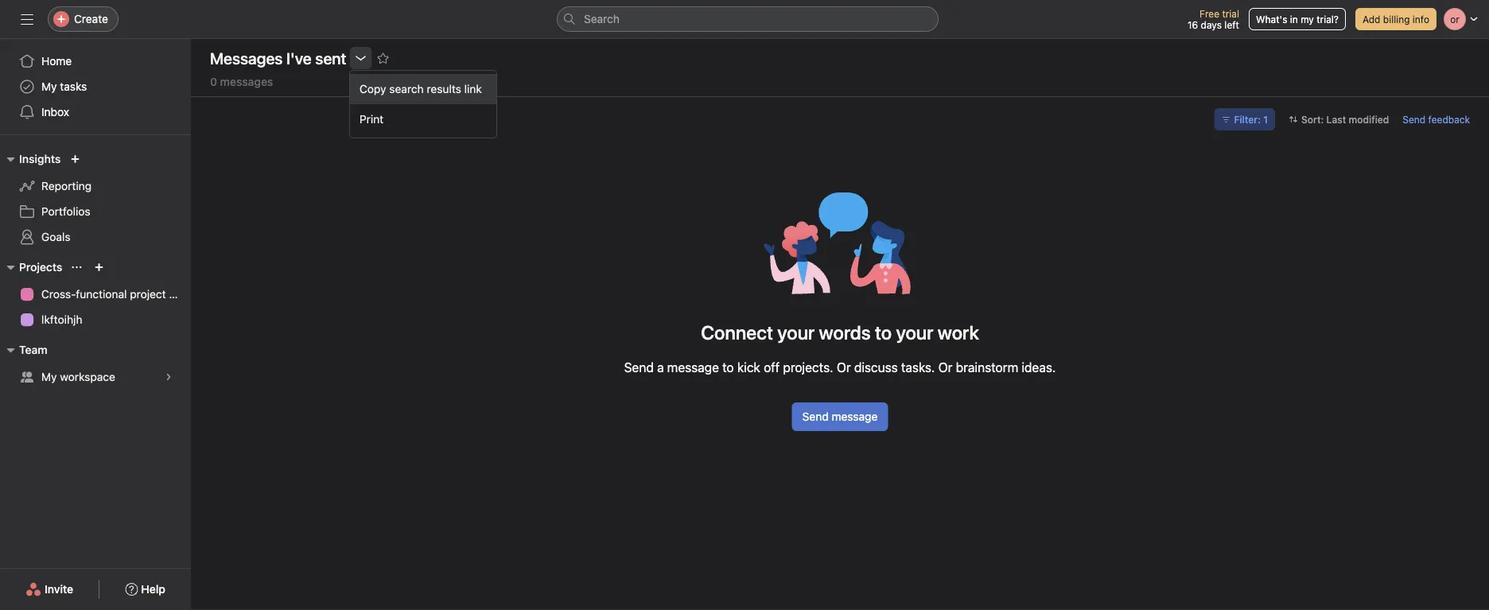 Task type: describe. For each thing, give the bounding box(es) containing it.
connect your words to your work
[[701, 322, 980, 344]]

search
[[584, 12, 620, 25]]

team button
[[0, 341, 47, 360]]

new image
[[70, 154, 80, 164]]

my for my workspace
[[41, 370, 57, 384]]

global element
[[0, 39, 191, 135]]

send message button
[[792, 403, 889, 431]]

0 messages
[[210, 75, 273, 88]]

projects
[[19, 261, 62, 274]]

add to starred image
[[377, 52, 390, 64]]

messages
[[220, 75, 273, 88]]

message inside button
[[832, 410, 878, 423]]

last
[[1327, 114, 1347, 125]]

projects button
[[0, 258, 62, 277]]

print
[[360, 113, 384, 126]]

tasks
[[60, 80, 87, 93]]

portfolios link
[[10, 199, 181, 224]]

functional
[[76, 288, 127, 301]]

your work
[[896, 322, 980, 344]]

send message
[[803, 410, 878, 423]]

to for your work
[[875, 322, 892, 344]]

see details, my workspace image
[[164, 372, 174, 382]]

reporting
[[41, 179, 92, 193]]

what's
[[1257, 14, 1288, 25]]

send for send feedback
[[1403, 114, 1426, 125]]

inbox
[[41, 105, 69, 119]]

sort:
[[1302, 114, 1325, 125]]

inbox link
[[10, 99, 181, 125]]

projects.
[[783, 360, 834, 375]]

invite
[[45, 583, 73, 596]]

cross-
[[41, 288, 76, 301]]

add billing info
[[1363, 14, 1430, 25]]

actions image
[[355, 52, 367, 64]]

i've sent
[[287, 49, 347, 67]]

0
[[210, 75, 217, 88]]

invite button
[[15, 575, 84, 604]]

add
[[1363, 14, 1381, 25]]

reporting link
[[10, 174, 181, 199]]

insights
[[19, 152, 61, 166]]

my workspace link
[[10, 365, 181, 390]]

lkftoihjh
[[41, 313, 82, 326]]

insights element
[[0, 145, 191, 253]]

kick
[[738, 360, 761, 375]]

0 horizontal spatial message
[[668, 360, 719, 375]]

portfolios
[[41, 205, 90, 218]]

add billing info button
[[1356, 8, 1437, 30]]

messages i've sent
[[210, 49, 347, 67]]

home link
[[10, 49, 181, 74]]

show options, current sort, top image
[[72, 263, 82, 272]]

copy search results link menu item
[[350, 74, 497, 104]]

send for send message
[[803, 410, 829, 423]]

info
[[1413, 14, 1430, 25]]

search
[[389, 82, 424, 96]]

my for my tasks
[[41, 80, 57, 93]]

search list box
[[557, 6, 939, 32]]

1 or from the left
[[837, 360, 851, 375]]

your
[[778, 322, 815, 344]]

create
[[74, 12, 108, 25]]

create button
[[48, 6, 119, 32]]



Task type: vqa. For each thing, say whether or not it's contained in the screenshot.
middle the Send
yes



Task type: locate. For each thing, give the bounding box(es) containing it.
projects element
[[0, 253, 191, 336]]

1 horizontal spatial or
[[939, 360, 953, 375]]

team
[[19, 343, 47, 357]]

or left discuss
[[837, 360, 851, 375]]

1 vertical spatial my
[[41, 370, 57, 384]]

copy search results link
[[360, 82, 482, 96]]

cross-functional project plan
[[41, 288, 191, 301]]

project
[[130, 288, 166, 301]]

goals link
[[10, 224, 181, 250]]

send for send a message to kick off projects. or discuss tasks. or brainstorm ideas.
[[624, 360, 654, 375]]

send a message to kick off projects. or discuss tasks. or brainstorm ideas.
[[624, 360, 1056, 375]]

1 vertical spatial send
[[624, 360, 654, 375]]

filter: 1 button
[[1215, 108, 1276, 131]]

2 horizontal spatial send
[[1403, 114, 1426, 125]]

results
[[427, 82, 462, 96]]

1 my from the top
[[41, 80, 57, 93]]

copy
[[360, 82, 386, 96]]

connect
[[701, 322, 774, 344]]

discuss
[[855, 360, 898, 375]]

to left kick
[[723, 360, 734, 375]]

left
[[1225, 19, 1240, 30]]

1 horizontal spatial to
[[875, 322, 892, 344]]

my workspace
[[41, 370, 115, 384]]

link
[[465, 82, 482, 96]]

search button
[[557, 6, 939, 32]]

send inside button
[[803, 410, 829, 423]]

1 vertical spatial message
[[832, 410, 878, 423]]

2 my from the top
[[41, 370, 57, 384]]

or right tasks.
[[939, 360, 953, 375]]

help button
[[115, 575, 176, 604]]

my
[[41, 80, 57, 93], [41, 370, 57, 384]]

my
[[1301, 14, 1315, 25]]

lkftoihjh link
[[10, 307, 181, 333]]

0 vertical spatial to
[[875, 322, 892, 344]]

workspace
[[60, 370, 115, 384]]

a
[[657, 360, 664, 375]]

send
[[1403, 114, 1426, 125], [624, 360, 654, 375], [803, 410, 829, 423]]

0 horizontal spatial to
[[723, 360, 734, 375]]

2 vertical spatial send
[[803, 410, 829, 423]]

what's in my trial? button
[[1249, 8, 1347, 30]]

to
[[875, 322, 892, 344], [723, 360, 734, 375]]

0 horizontal spatial send
[[624, 360, 654, 375]]

0 vertical spatial send
[[1403, 114, 1426, 125]]

billing
[[1384, 14, 1411, 25]]

message
[[668, 360, 719, 375], [832, 410, 878, 423]]

tasks.
[[902, 360, 936, 375]]

filter: 1
[[1235, 114, 1269, 125]]

0 vertical spatial my
[[41, 80, 57, 93]]

filter:
[[1235, 114, 1261, 125]]

hide sidebar image
[[21, 13, 33, 25]]

1 horizontal spatial message
[[832, 410, 878, 423]]

teams element
[[0, 336, 191, 393]]

sort: last modified button
[[1282, 108, 1397, 131]]

my tasks link
[[10, 74, 181, 99]]

brainstorm
[[956, 360, 1019, 375]]

plan
[[169, 288, 191, 301]]

my inside teams element
[[41, 370, 57, 384]]

send left 'a'
[[624, 360, 654, 375]]

days
[[1201, 19, 1222, 30]]

sort: last modified
[[1302, 114, 1390, 125]]

message down send a message to kick off projects. or discuss tasks. or brainstorm ideas.
[[832, 410, 878, 423]]

new project or portfolio image
[[94, 263, 104, 272]]

home
[[41, 55, 72, 68]]

0 messages button
[[210, 75, 273, 96]]

goals
[[41, 230, 70, 244]]

1
[[1264, 114, 1269, 125]]

off
[[764, 360, 780, 375]]

trial?
[[1317, 14, 1339, 25]]

messages
[[210, 49, 283, 67]]

words
[[819, 322, 871, 344]]

feedback
[[1429, 114, 1471, 125]]

to up discuss
[[875, 322, 892, 344]]

16
[[1188, 19, 1199, 30]]

insights button
[[0, 150, 61, 169]]

free trial 16 days left
[[1188, 8, 1240, 30]]

my tasks
[[41, 80, 87, 93]]

send down projects.
[[803, 410, 829, 423]]

ideas.
[[1022, 360, 1056, 375]]

send feedback
[[1403, 114, 1471, 125]]

my down team at left
[[41, 370, 57, 384]]

in
[[1291, 14, 1299, 25]]

send left feedback
[[1403, 114, 1426, 125]]

trial
[[1223, 8, 1240, 19]]

my inside global element
[[41, 80, 57, 93]]

message right 'a'
[[668, 360, 719, 375]]

my left tasks
[[41, 80, 57, 93]]

0 vertical spatial message
[[668, 360, 719, 375]]

free
[[1200, 8, 1220, 19]]

modified
[[1349, 114, 1390, 125]]

or
[[837, 360, 851, 375], [939, 360, 953, 375]]

to for kick
[[723, 360, 734, 375]]

help
[[141, 583, 165, 596]]

cross-functional project plan link
[[10, 282, 191, 307]]

what's in my trial?
[[1257, 14, 1339, 25]]

1 vertical spatial to
[[723, 360, 734, 375]]

0 horizontal spatial or
[[837, 360, 851, 375]]

send feedback link
[[1403, 112, 1471, 127]]

2 or from the left
[[939, 360, 953, 375]]

1 horizontal spatial send
[[803, 410, 829, 423]]



